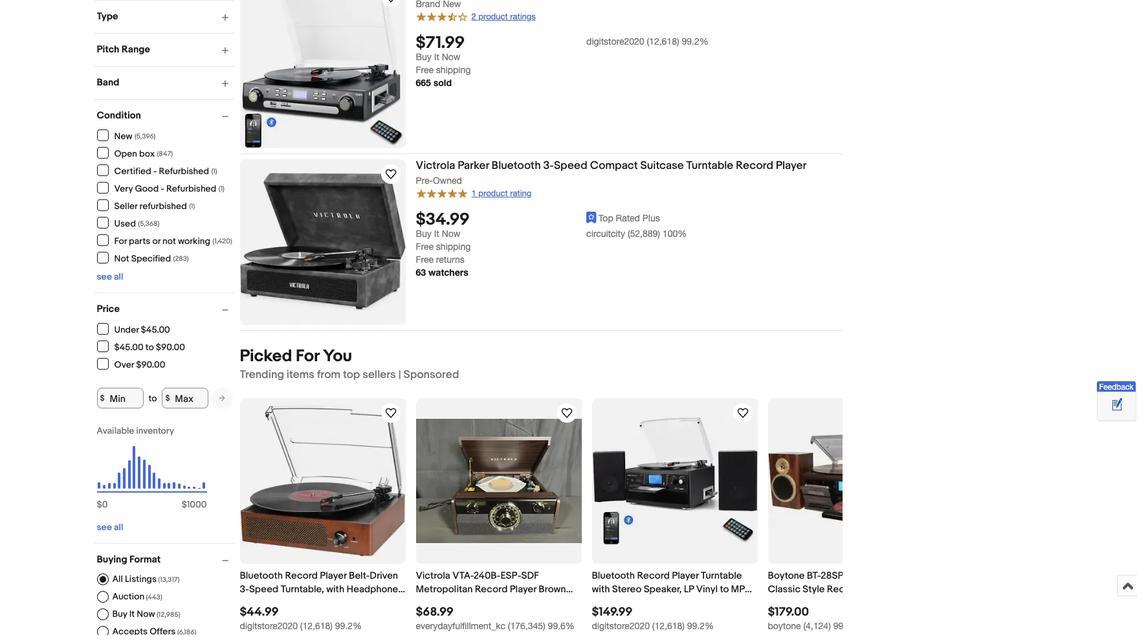 Task type: locate. For each thing, give the bounding box(es) containing it.
$45.00 to $90.00
[[114, 342, 185, 353]]

open up certified
[[114, 148, 137, 159]]

1 victrola from the top
[[416, 159, 455, 172]]

it down auction
[[129, 609, 135, 620]]

refurbished up very good - refurbished (1)
[[159, 165, 209, 176]]

refurbished
[[140, 200, 187, 211]]

0 horizontal spatial -
[[153, 165, 157, 176]]

player inside victrola vta-240b-esp-sdf metropolitan record player brown new open box $68.99 everydayfulfillment_kc (176,345) 99.6%
[[510, 583, 537, 596]]

see all for price
[[97, 522, 123, 533]]

2 horizontal spatial with
[[768, 597, 786, 609]]

picked
[[240, 346, 292, 367]]

not
[[163, 235, 176, 246]]

2 horizontal spatial (1)
[[219, 184, 225, 193]]

1 horizontal spatial -
[[161, 183, 164, 194]]

free up 665
[[416, 64, 434, 75]]

1 vertical spatial now
[[442, 228, 461, 239]]

shipping inside digitstore2020 (12,618) 99.2% buy it now free shipping 665 sold
[[436, 64, 471, 75]]

inventory
[[136, 425, 174, 436]]

3- inside victrola parker bluetooth 3-speed compact suitcase turntable record player pre-owned
[[544, 159, 554, 172]]

1 horizontal spatial (1)
[[211, 167, 217, 175]]

bluetooth up "stereo"
[[592, 570, 635, 582]]

new down metropolitan
[[416, 597, 436, 609]]

buy down auction
[[112, 609, 127, 620]]

see down '0'
[[97, 522, 112, 533]]

1 horizontal spatial with
[[592, 583, 610, 596]]

see all down not
[[97, 271, 123, 282]]

$90.00
[[156, 342, 185, 353], [136, 359, 165, 370]]

1 vertical spatial buy
[[416, 228, 432, 239]]

format
[[130, 554, 161, 566]]

 (12,985) Items text field
[[155, 611, 180, 619]]

63
[[416, 266, 426, 278]]

0 vertical spatial it
[[434, 52, 440, 62]]

(176,345)
[[508, 621, 546, 631]]

new down condition
[[114, 130, 132, 141]]

bluetooth up jack
[[240, 570, 283, 582]]

0 vertical spatial to
[[146, 342, 154, 353]]

now up returns
[[442, 228, 461, 239]]

see all button down '0'
[[97, 522, 123, 533]]

trending
[[240, 368, 284, 381]]

$ 0
[[97, 499, 108, 510]]

watch bluetooth record player with stereo speakers turntable for vinyl to mp3 image
[[383, 0, 399, 5]]

for up not
[[114, 235, 127, 246]]

0 vertical spatial see all
[[97, 271, 123, 282]]

player inside bluetooth record player belt-driven 3-speed turntable, with headphone jack $44.99 digitstore2020 (12,618) 99.2%
[[320, 570, 347, 582]]

with down "classic"
[[768, 597, 786, 609]]

boytone bt-28spm, bluetooth classic style record player turntable with am/fm link
[[768, 569, 934, 609]]

specified
[[131, 253, 171, 264]]

0 vertical spatial (1)
[[211, 167, 217, 175]]

1 all from the top
[[114, 271, 123, 282]]

(443)
[[146, 593, 162, 602]]

shipping up sold
[[436, 64, 471, 75]]

used
[[114, 218, 136, 229]]

0 vertical spatial turntable
[[687, 159, 734, 172]]

type
[[97, 10, 118, 23]]

$ up inventory
[[165, 393, 170, 403]]

speed left "compact"
[[554, 159, 588, 172]]

for up items
[[296, 346, 319, 367]]

$ up available at the bottom of page
[[100, 393, 105, 403]]

record inside "boytone bt-28spm, bluetooth classic style record player turntable with am/fm $179.00 boytone (4,124) 99.1%"
[[827, 583, 860, 596]]

speed up jack
[[249, 583, 279, 596]]

watchers
[[429, 266, 469, 278]]

belt-
[[349, 570, 370, 582]]

bluetooth inside victrola parker bluetooth 3-speed compact suitcase turntable record player pre-owned
[[492, 159, 541, 172]]

- down box
[[153, 165, 157, 176]]

watch bluetooth record player turntable with stereo speaker, lp vinyl to mp3 converter image
[[735, 405, 751, 421]]

$
[[100, 393, 105, 403], [165, 393, 170, 403], [97, 499, 102, 510], [182, 499, 187, 510]]

1 see all from the top
[[97, 271, 123, 282]]

range
[[122, 43, 150, 56]]

2 vertical spatial free
[[416, 254, 434, 265]]

all up buying
[[114, 522, 123, 533]]

2 product from the top
[[479, 188, 508, 198]]

1 vertical spatial free
[[416, 241, 434, 252]]

record inside bluetooth record player turntable with stereo speaker, lp vinyl to mp3 converter $149.99 digitstore2020 (12,618) 99.2%
[[637, 570, 670, 582]]

product right the "1"
[[479, 188, 508, 198]]

buying format button
[[97, 554, 234, 566]]

box
[[139, 148, 155, 159]]

now inside digitstore2020 (12,618) 99.2% buy it now free shipping 665 sold
[[442, 52, 461, 62]]

now down (443) text field
[[137, 609, 155, 620]]

victrola parker bluetooth 3-speed compact suitcase turntable record player link
[[416, 159, 843, 175]]

bluetooth inside "boytone bt-28spm, bluetooth classic style record player turntable with am/fm $179.00 boytone (4,124) 99.1%"
[[857, 570, 900, 582]]

2 see all button from the top
[[97, 522, 123, 533]]

now up sold
[[442, 52, 461, 62]]

to left mp3
[[720, 583, 729, 596]]

(5,396)
[[135, 132, 156, 140]]

watch victrola vta-240b-esp-sdf metropolitan record player brown new open box image
[[559, 405, 575, 421]]

from
[[317, 368, 341, 381]]

everydayfulfillment_kc
[[416, 621, 506, 631]]

circuitcity (52,889) 100% free shipping free returns 63 watchers
[[416, 228, 687, 278]]

refurbished
[[159, 165, 209, 176], [166, 183, 217, 194]]

used (5,368)
[[114, 218, 159, 229]]

0 vertical spatial see
[[97, 271, 112, 282]]

0 vertical spatial buy
[[416, 52, 432, 62]]

0 horizontal spatial 3-
[[240, 583, 249, 596]]

to down under $45.00
[[146, 342, 154, 353]]

to left maximum value in $ text field
[[149, 393, 157, 404]]

bluetooth up rating
[[492, 159, 541, 172]]

0 vertical spatial now
[[442, 52, 461, 62]]

 (13,317) Items text field
[[157, 576, 180, 584]]

for inside 'picked for you trending items from top sellers | sponsored'
[[296, 346, 319, 367]]

99.2% inside bluetooth record player turntable with stereo speaker, lp vinyl to mp3 converter $149.99 digitstore2020 (12,618) 99.2%
[[688, 621, 714, 631]]

it up returns
[[434, 228, 440, 239]]

all for price
[[114, 522, 123, 533]]

it for buy it now (12,985)
[[129, 609, 135, 620]]

shipping inside circuitcity (52,889) 100% free shipping free returns 63 watchers
[[436, 241, 471, 252]]

with up converter
[[592, 583, 610, 596]]

with
[[326, 583, 345, 596], [592, 583, 610, 596], [768, 597, 786, 609]]

converter
[[592, 597, 637, 609]]

see all down '0'
[[97, 522, 123, 533]]

picked for you trending items from top sellers | sponsored
[[240, 346, 459, 381]]

victrola inside victrola vta-240b-esp-sdf metropolitan record player brown new open box $68.99 everydayfulfillment_kc (176,345) 99.6%
[[416, 570, 451, 582]]

0 horizontal spatial speed
[[249, 583, 279, 596]]

(1) inside certified - refurbished (1)
[[211, 167, 217, 175]]

0 vertical spatial 3-
[[544, 159, 554, 172]]

1 vertical spatial (1)
[[219, 184, 225, 193]]

player inside bluetooth record player turntable with stereo speaker, lp vinyl to mp3 converter $149.99 digitstore2020 (12,618) 99.2%
[[672, 570, 699, 582]]

0 vertical spatial shipping
[[436, 64, 471, 75]]

product right '2'
[[479, 12, 508, 21]]

1 free from the top
[[416, 64, 434, 75]]

0 horizontal spatial (1)
[[189, 202, 195, 210]]

2 vertical spatial buy
[[112, 609, 127, 620]]

0 vertical spatial for
[[114, 235, 127, 246]]

free up 63
[[416, 254, 434, 265]]

buy for buy it now
[[416, 228, 432, 239]]

1 vertical spatial see
[[97, 522, 112, 533]]

type button
[[97, 10, 234, 23]]

0 vertical spatial see all button
[[97, 271, 123, 282]]

it inside digitstore2020 (12,618) 99.2% buy it now free shipping 665 sold
[[434, 52, 440, 62]]

1 vertical spatial new
[[416, 597, 436, 609]]

2 vertical spatial (1)
[[189, 202, 195, 210]]

shipping up returns
[[436, 241, 471, 252]]

buy up 63
[[416, 228, 432, 239]]

refurbished down certified - refurbished (1)
[[166, 183, 217, 194]]

1 horizontal spatial 3-
[[544, 159, 554, 172]]

digitstore2020 inside bluetooth record player belt-driven 3-speed turntable, with headphone jack $44.99 digitstore2020 (12,618) 99.2%
[[240, 621, 298, 631]]

1 vertical spatial refurbished
[[166, 183, 217, 194]]

new inside victrola vta-240b-esp-sdf metropolitan record player brown new open box $68.99 everydayfulfillment_kc (176,345) 99.6%
[[416, 597, 436, 609]]

1 vertical spatial to
[[149, 393, 157, 404]]

for
[[114, 235, 127, 246], [296, 346, 319, 367]]

0 vertical spatial victrola
[[416, 159, 455, 172]]

1 vertical spatial shipping
[[436, 241, 471, 252]]

1 vertical spatial all
[[114, 522, 123, 533]]

1 vertical spatial see all
[[97, 522, 123, 533]]

with inside "boytone bt-28spm, bluetooth classic style record player turntable with am/fm $179.00 boytone (4,124) 99.1%"
[[768, 597, 786, 609]]

bluetooth inside bluetooth record player turntable with stereo speaker, lp vinyl to mp3 converter $149.99 digitstore2020 (12,618) 99.2%
[[592, 570, 635, 582]]

price button
[[97, 303, 234, 315]]

see up price
[[97, 271, 112, 282]]

$ up buying format dropdown button
[[182, 499, 187, 510]]

2 victrola from the top
[[416, 570, 451, 582]]

1 vertical spatial speed
[[249, 583, 279, 596]]

1 vertical spatial see all button
[[97, 522, 123, 533]]

1 see from the top
[[97, 271, 112, 282]]

2 see all from the top
[[97, 522, 123, 533]]

(1) up (1,420)
[[219, 184, 225, 193]]

see all button for price
[[97, 522, 123, 533]]

now
[[442, 52, 461, 62], [442, 228, 461, 239], [137, 609, 155, 620]]

product for 1
[[479, 188, 508, 198]]

classic
[[768, 583, 801, 596]]

1 vertical spatial for
[[296, 346, 319, 367]]

listings
[[125, 574, 157, 585]]

1 vertical spatial open
[[438, 597, 463, 609]]

1 vertical spatial $45.00
[[114, 342, 144, 353]]

2 all from the top
[[114, 522, 123, 533]]

see all for condition
[[97, 271, 123, 282]]

victrola up pre-
[[416, 159, 455, 172]]

bluetooth record player belt-driven 3-speed turntable, with headphone jack image
[[240, 405, 406, 557]]

box
[[465, 597, 481, 609]]

or
[[152, 235, 161, 246]]

2 vertical spatial to
[[720, 583, 729, 596]]

1 horizontal spatial for
[[296, 346, 319, 367]]

240b-
[[474, 570, 501, 582]]

it up sold
[[434, 52, 440, 62]]

$179.00
[[768, 605, 809, 620]]

2 vertical spatial it
[[129, 609, 135, 620]]

owned
[[433, 175, 462, 186]]

(1)
[[211, 167, 217, 175], [219, 184, 225, 193], [189, 202, 195, 210]]

vinyl
[[697, 583, 718, 596]]

(12,618)
[[647, 36, 680, 46], [300, 621, 333, 631], [653, 621, 685, 631]]

buying format
[[97, 554, 161, 566]]

1 see all button from the top
[[97, 271, 123, 282]]

bt-
[[807, 570, 821, 582]]

(1) up very good - refurbished (1)
[[211, 167, 217, 175]]

(1,420)
[[213, 237, 232, 245]]

$90.00 down under $45.00
[[156, 342, 185, 353]]

1 vertical spatial victrola
[[416, 570, 451, 582]]

victrola up metropolitan
[[416, 570, 451, 582]]

$90.00 down $45.00 to $90.00
[[136, 359, 165, 370]]

see for condition
[[97, 271, 112, 282]]

2 see from the top
[[97, 522, 112, 533]]

buy up 665
[[416, 52, 432, 62]]

very good - refurbished (1)
[[114, 183, 225, 194]]

graph of available inventory between $0 and $1000+ image
[[97, 425, 207, 517]]

buy inside digitstore2020 (12,618) 99.2% buy it now free shipping 665 sold
[[416, 52, 432, 62]]

open box (847)
[[114, 148, 173, 159]]

1 shipping from the top
[[436, 64, 471, 75]]

to
[[146, 342, 154, 353], [149, 393, 157, 404], [720, 583, 729, 596]]

victrola vta-240b-esp-sdf metropolitan record player brown new open box image
[[416, 419, 582, 543]]

now for buy it now (12,985)
[[137, 609, 155, 620]]

$44.99
[[240, 605, 279, 620]]

bluetooth right 28spm, on the right bottom of the page
[[857, 570, 900, 582]]

bluetooth inside bluetooth record player belt-driven 3-speed turntable, with headphone jack $44.99 digitstore2020 (12,618) 99.2%
[[240, 570, 283, 582]]

new
[[114, 130, 132, 141], [416, 597, 436, 609]]

rated
[[616, 213, 640, 223]]

1 horizontal spatial open
[[438, 597, 463, 609]]

0 vertical spatial product
[[479, 12, 508, 21]]

record inside victrola parker bluetooth 3-speed compact suitcase turntable record player pre-owned
[[736, 159, 774, 172]]

$45.00 up over $90.00 link
[[114, 342, 144, 353]]

(1) down very good - refurbished (1)
[[189, 202, 195, 210]]

see all button down not
[[97, 271, 123, 282]]

2 vertical spatial turntable
[[891, 583, 932, 596]]

1 horizontal spatial new
[[416, 597, 436, 609]]

victrola for vta-
[[416, 570, 451, 582]]

victrola inside victrola parker bluetooth 3-speed compact suitcase turntable record player pre-owned
[[416, 159, 455, 172]]

0 vertical spatial $45.00
[[141, 324, 170, 335]]

see all
[[97, 271, 123, 282], [97, 522, 123, 533]]

open down metropolitan
[[438, 597, 463, 609]]

100%
[[663, 228, 687, 239]]

1 product from the top
[[479, 12, 508, 21]]

0 vertical spatial free
[[416, 64, 434, 75]]

all
[[114, 271, 123, 282], [114, 522, 123, 533]]

(13,317)
[[158, 576, 180, 584]]

0 horizontal spatial open
[[114, 148, 137, 159]]

player inside victrola parker bluetooth 3-speed compact suitcase turntable record player pre-owned
[[776, 159, 807, 172]]

1 vertical spatial it
[[434, 228, 440, 239]]

1 horizontal spatial speed
[[554, 159, 588, 172]]

with right turntable,
[[326, 583, 345, 596]]

over $90.00
[[114, 359, 165, 370]]

1 vertical spatial product
[[479, 188, 508, 198]]

available inventory
[[97, 425, 174, 436]]

(847)
[[157, 149, 173, 158]]

pitch
[[97, 43, 119, 56]]

0 vertical spatial speed
[[554, 159, 588, 172]]

new (5,396)
[[114, 130, 156, 141]]

0
[[102, 499, 108, 510]]

all down not
[[114, 271, 123, 282]]

0 vertical spatial all
[[114, 271, 123, 282]]

99.2% inside digitstore2020 (12,618) 99.2% buy it now free shipping 665 sold
[[682, 36, 709, 46]]

0 vertical spatial -
[[153, 165, 157, 176]]

1 product rating
[[472, 188, 532, 198]]

2 shipping from the top
[[436, 241, 471, 252]]

1 vertical spatial turntable
[[701, 570, 742, 582]]

pitch range
[[97, 43, 150, 56]]

see all button
[[97, 271, 123, 282], [97, 522, 123, 533]]

0 horizontal spatial with
[[326, 583, 345, 596]]

bluetooth
[[492, 159, 541, 172], [240, 570, 283, 582], [592, 570, 635, 582], [857, 570, 900, 582]]

0 vertical spatial open
[[114, 148, 137, 159]]

- right good
[[161, 183, 164, 194]]

shipping
[[436, 64, 471, 75], [436, 241, 471, 252]]

$ up buying
[[97, 499, 102, 510]]

open
[[114, 148, 137, 159], [438, 597, 463, 609]]

1 vertical spatial 3-
[[240, 583, 249, 596]]

bluetooth record player turntable with stereo speaker, lp vinyl to mp3 converter image
[[592, 417, 758, 545]]

band
[[97, 76, 119, 89]]

1 vertical spatial -
[[161, 183, 164, 194]]

0 horizontal spatial new
[[114, 130, 132, 141]]

$45.00 up $45.00 to $90.00
[[141, 324, 170, 335]]

free down 'buy it now'
[[416, 241, 434, 252]]

2 vertical spatial now
[[137, 609, 155, 620]]



Task type: describe. For each thing, give the bounding box(es) containing it.
sold
[[434, 77, 452, 88]]

digitstore2020 (12,618) 99.2% buy it now free shipping 665 sold
[[416, 36, 709, 88]]

0 vertical spatial refurbished
[[159, 165, 209, 176]]

boytone bt-28spm, bluetooth classic style record player turntable with am/fm heading
[[768, 570, 934, 609]]

top
[[599, 213, 614, 223]]

watch victrola parker bluetooth 3-speed compact suitcase turntable record player image
[[383, 166, 399, 182]]

0 vertical spatial $90.00
[[156, 342, 185, 353]]

speed inside bluetooth record player belt-driven 3-speed turntable, with headphone jack $44.99 digitstore2020 (12,618) 99.2%
[[249, 583, 279, 596]]

boytone
[[768, 621, 801, 631]]

digitstore2020 inside digitstore2020 (12,618) 99.2% buy it now free shipping 665 sold
[[587, 36, 645, 46]]

not specified (283)
[[114, 253, 189, 264]]

 (6,186) Items text field
[[176, 628, 196, 635]]

not
[[114, 253, 129, 264]]

auction
[[112, 591, 144, 602]]

bluetooth record player with stereo speakers turntable for vinyl to mp3 image
[[242, 0, 403, 148]]

rating
[[510, 188, 532, 198]]

record inside bluetooth record player belt-driven 3-speed turntable, with headphone jack $44.99 digitstore2020 (12,618) 99.2%
[[285, 570, 318, 582]]

pitch range button
[[97, 43, 234, 56]]

2
[[472, 12, 476, 21]]

pre-
[[416, 175, 433, 186]]

turntable inside "boytone bt-28spm, bluetooth classic style record player turntable with am/fm $179.00 boytone (4,124) 99.1%"
[[891, 583, 932, 596]]

buying
[[97, 554, 127, 566]]

esp-
[[501, 570, 522, 582]]

boytone bt-28spm, bluetooth classic style record player turntable with am/fm image
[[768, 434, 934, 528]]

certified - refurbished (1)
[[114, 165, 217, 176]]

it for buy it now
[[434, 228, 440, 239]]

665
[[416, 77, 431, 88]]

seller
[[114, 200, 138, 211]]

(1) inside very good - refurbished (1)
[[219, 184, 225, 193]]

(12,618) inside bluetooth record player belt-driven 3-speed turntable, with headphone jack $44.99 digitstore2020 (12,618) 99.2%
[[300, 621, 333, 631]]

circuitcity
[[587, 228, 626, 239]]

style
[[803, 583, 825, 596]]

2 free from the top
[[416, 241, 434, 252]]

jack
[[240, 597, 261, 609]]

turntable inside bluetooth record player turntable with stereo speaker, lp vinyl to mp3 converter $149.99 digitstore2020 (12,618) 99.2%
[[701, 570, 742, 582]]

3 free from the top
[[416, 254, 434, 265]]

vta-
[[453, 570, 474, 582]]

(12,618) inside bluetooth record player turntable with stereo speaker, lp vinyl to mp3 converter $149.99 digitstore2020 (12,618) 99.2%
[[653, 621, 685, 631]]

feedback
[[1100, 382, 1134, 391]]

with inside bluetooth record player belt-driven 3-speed turntable, with headphone jack $44.99 digitstore2020 (12,618) 99.2%
[[326, 583, 345, 596]]

band button
[[97, 76, 234, 89]]

to inside bluetooth record player turntable with stereo speaker, lp vinyl to mp3 converter $149.99 digitstore2020 (12,618) 99.2%
[[720, 583, 729, 596]]

|
[[399, 368, 401, 381]]

 (443) Items text field
[[144, 593, 162, 602]]

victrola vta-240b-esp-sdf metropolitan record player brown new open box $68.99 everydayfulfillment_kc (176,345) 99.6%
[[416, 570, 575, 631]]

under $45.00
[[114, 324, 170, 335]]

(12,618) inside digitstore2020 (12,618) 99.2% buy it now free shipping 665 sold
[[647, 36, 680, 46]]

under $45.00 link
[[97, 323, 171, 335]]

condition button
[[97, 109, 234, 122]]

99.1%
[[834, 621, 861, 631]]

$68.99
[[416, 605, 454, 620]]

parts
[[129, 235, 150, 246]]

victrola for parker
[[416, 159, 455, 172]]

items
[[287, 368, 315, 381]]

seller refurbished (1)
[[114, 200, 195, 211]]

plus
[[643, 213, 660, 223]]

over $90.00 link
[[97, 358, 166, 370]]

turntable,
[[281, 583, 324, 596]]

parker
[[458, 159, 489, 172]]

(5,368)
[[138, 219, 159, 228]]

good
[[135, 183, 159, 194]]

see for price
[[97, 522, 112, 533]]

for parts or not working (1,420)
[[114, 235, 232, 246]]

2 product ratings link
[[416, 10, 536, 22]]

auction (443)
[[112, 591, 162, 602]]

sellers
[[363, 368, 396, 381]]

victrola parker bluetooth 3-speed compact suitcase turntable record player pre-owned
[[416, 159, 807, 186]]

now for buy it now
[[442, 228, 461, 239]]

turntable inside victrola parker bluetooth 3-speed compact suitcase turntable record player pre-owned
[[687, 159, 734, 172]]

digitstore2020 inside bluetooth record player turntable with stereo speaker, lp vinyl to mp3 converter $149.99 digitstore2020 (12,618) 99.2%
[[592, 621, 650, 631]]

bluetooth record player belt-driven 3-speed turntable, with headphone jack heading
[[240, 570, 405, 609]]

3- inside bluetooth record player belt-driven 3-speed turntable, with headphone jack $44.99 digitstore2020 (12,618) 99.2%
[[240, 583, 249, 596]]

with inside bluetooth record player turntable with stereo speaker, lp vinyl to mp3 converter $149.99 digitstore2020 (12,618) 99.2%
[[592, 583, 610, 596]]

bluetooth record player belt-driven 3-speed turntable, with headphone jack link
[[240, 569, 406, 609]]

$45.00 to $90.00 link
[[97, 341, 186, 353]]

buy for buy it now (12,985)
[[112, 609, 127, 620]]

(1) inside the seller refurbished (1)
[[189, 202, 195, 210]]

top rated plus image
[[587, 212, 597, 223]]

0 vertical spatial new
[[114, 130, 132, 141]]

$149.99
[[592, 605, 633, 620]]

Minimum Value in $ text field
[[97, 388, 143, 409]]

speed inside victrola parker bluetooth 3-speed compact suitcase turntable record player pre-owned
[[554, 159, 588, 172]]

bluetooth record player turntable with stereo speaker, lp vinyl to mp3 converter heading
[[592, 570, 752, 609]]

lp
[[684, 583, 694, 596]]

Maximum Value in $ text field
[[162, 388, 209, 409]]

top rated plus
[[599, 213, 660, 223]]

player inside "boytone bt-28spm, bluetooth classic style record player turntable with am/fm $179.00 boytone (4,124) 99.1%"
[[862, 583, 889, 596]]

bluetooth record player turntable with stereo speaker, lp vinyl to mp3 converter link
[[592, 569, 758, 609]]

boytone bt-28spm, bluetooth classic style record player turntable with am/fm $179.00 boytone (4,124) 99.1%
[[768, 570, 932, 631]]

suitcase
[[641, 159, 684, 172]]

returns
[[436, 254, 465, 265]]

am/fm
[[789, 597, 821, 609]]

0 horizontal spatial for
[[114, 235, 127, 246]]

victrola parker bluetooth 3-speed compact suitcase turntable record player heading
[[416, 159, 807, 172]]

open inside victrola vta-240b-esp-sdf metropolitan record player brown new open box $68.99 everydayfulfillment_kc (176,345) 99.6%
[[438, 597, 463, 609]]

watch bluetooth record player belt-driven 3-speed turntable, with headphone jack image
[[383, 405, 399, 421]]

price
[[97, 303, 120, 315]]

99.2% inside bluetooth record player belt-driven 3-speed turntable, with headphone jack $44.99 digitstore2020 (12,618) 99.2%
[[335, 621, 362, 631]]

under
[[114, 324, 139, 335]]

free inside digitstore2020 (12,618) 99.2% buy it now free shipping 665 sold
[[416, 64, 434, 75]]

$71.99
[[416, 33, 465, 53]]

top
[[343, 368, 360, 381]]

victrola vta-240b-esp-sdf metropolitan record player brown new open box heading
[[416, 570, 573, 609]]

bluetooth record player belt-driven 3-speed turntable, with headphone jack $44.99 digitstore2020 (12,618) 99.2%
[[240, 570, 398, 631]]

over
[[114, 359, 134, 370]]

28spm,
[[821, 570, 855, 582]]

(4,124)
[[804, 621, 831, 631]]

condition
[[97, 109, 141, 122]]

1
[[472, 188, 476, 198]]

all listings (13,317)
[[112, 574, 180, 585]]

victrola parker bluetooth 3-speed compact suitcase turntable record player image
[[240, 173, 406, 312]]

buy it now
[[416, 228, 461, 239]]

see all button for condition
[[97, 271, 123, 282]]

record inside victrola vta-240b-esp-sdf metropolitan record player brown new open box $68.99 everydayfulfillment_kc (176,345) 99.6%
[[475, 583, 508, 596]]

available
[[97, 425, 134, 436]]

driven
[[370, 570, 398, 582]]

brown
[[539, 583, 566, 596]]

bluetooth record player turntable with stereo speaker, lp vinyl to mp3 converter $149.99 digitstore2020 (12,618) 99.2%
[[592, 570, 751, 631]]

all for condition
[[114, 271, 123, 282]]

(52,889)
[[628, 228, 660, 239]]

boytone
[[768, 570, 805, 582]]

product for 2
[[479, 12, 508, 21]]

2 product ratings
[[472, 12, 536, 21]]

1 vertical spatial $90.00
[[136, 359, 165, 370]]



Task type: vqa. For each thing, say whether or not it's contained in the screenshot.
Now
yes



